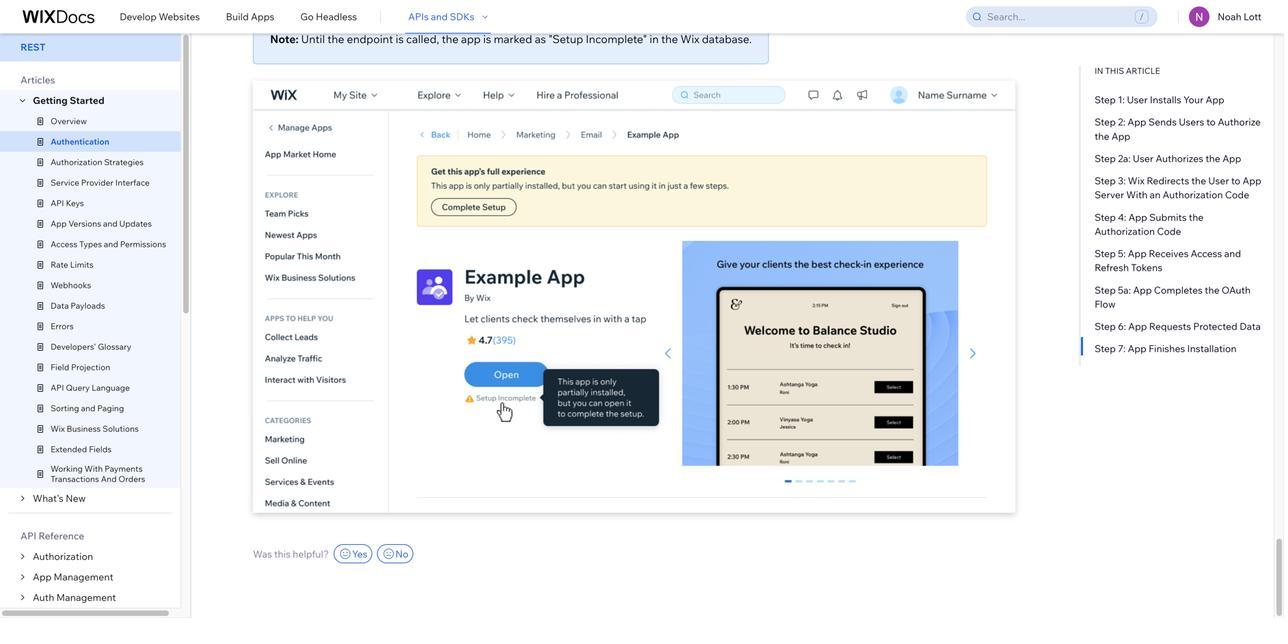 Task type: locate. For each thing, give the bounding box(es) containing it.
7 article image from the top
[[34, 279, 47, 291]]

0 vertical spatial data
[[51, 301, 69, 311]]

article image inside wix business solutions link
[[34, 423, 47, 435]]

9 step from the top
[[1095, 343, 1116, 355]]

5 step from the top
[[1095, 211, 1116, 223]]

step left the 4:
[[1095, 211, 1116, 223]]

apis
[[408, 11, 429, 23]]

until
[[301, 32, 325, 46]]

2 article image from the top
[[34, 197, 47, 209]]

article image left query
[[34, 382, 47, 394]]

step left 2a:
[[1095, 152, 1116, 164]]

step for step 2a: user authorizes the app
[[1095, 152, 1116, 164]]

1 vertical spatial with
[[85, 464, 103, 474]]

2 article image from the top
[[34, 156, 47, 168]]

article image for wix business solutions
[[34, 423, 47, 435]]

the right authorizes
[[1206, 152, 1221, 164]]

5:
[[1118, 248, 1126, 260]]

1 vertical spatial management
[[56, 592, 116, 604]]

0 vertical spatial to
[[1207, 116, 1216, 128]]

wix business solutions link
[[0, 419, 191, 439]]

step for step 4: app submits the authorization code
[[1095, 211, 1116, 223]]

sorting and paging
[[51, 403, 124, 414]]

management for auth management
[[56, 592, 116, 604]]

note to complete setup image
[[253, 81, 1016, 513]]

1 vertical spatial wix
[[1128, 175, 1145, 187]]

apps
[[251, 11, 274, 23]]

installs
[[1150, 94, 1182, 106]]

working
[[51, 464, 83, 474]]

sorting
[[51, 403, 79, 414]]

article image inside service provider interface link
[[34, 176, 47, 189]]

user right redirects
[[1209, 175, 1230, 187]]

service
[[51, 178, 79, 188]]

the right submits
[[1189, 211, 1204, 223]]

user right 2a:
[[1133, 152, 1154, 164]]

0 vertical spatial code
[[1226, 189, 1250, 201]]

access up rate
[[51, 239, 77, 249]]

1 horizontal spatial access
[[1191, 248, 1223, 260]]

and up oauth
[[1225, 248, 1242, 260]]

with inside step 3: wix redirects the user to app server with an authorization code
[[1127, 189, 1148, 201]]

the left app
[[442, 32, 459, 46]]

4 article image from the top
[[34, 341, 47, 353]]

0 horizontal spatial access
[[51, 239, 77, 249]]

business
[[67, 424, 101, 434]]

authorizes
[[1156, 152, 1204, 164]]

6:
[[1118, 321, 1127, 333]]

code inside step 3: wix redirects the user to app server with an authorization code
[[1226, 189, 1250, 201]]

article image for api query language
[[34, 382, 47, 394]]

article image
[[34, 115, 47, 127], [34, 156, 47, 168], [34, 176, 47, 189], [34, 218, 47, 230], [34, 238, 47, 250], [34, 259, 47, 271], [34, 279, 47, 291], [34, 320, 47, 332], [34, 402, 47, 415], [34, 423, 47, 435], [34, 443, 47, 456], [34, 468, 47, 480]]

and right apis
[[431, 11, 448, 23]]

9 article image from the top
[[34, 402, 47, 415]]

article image left developers'
[[34, 341, 47, 353]]

0 horizontal spatial wix
[[51, 424, 65, 434]]

6 step from the top
[[1095, 248, 1116, 260]]

tokens
[[1132, 262, 1163, 274]]

step up refresh
[[1095, 248, 1116, 260]]

article image inside rate limits link
[[34, 259, 47, 271]]

1 horizontal spatial data
[[1240, 321, 1261, 333]]

what's
[[33, 493, 63, 504]]

step 2a: user authorizes the app link
[[1095, 151, 1242, 165]]

to down the authorize
[[1232, 175, 1241, 187]]

data
[[51, 301, 69, 311], [1240, 321, 1261, 333]]

1 horizontal spatial with
[[1127, 189, 1148, 201]]

0 horizontal spatial with
[[85, 464, 103, 474]]

api for api reference
[[21, 530, 36, 542]]

authorization down authentication at top left
[[51, 157, 102, 167]]

versions
[[69, 219, 101, 229]]

api
[[51, 198, 64, 208], [51, 383, 64, 393], [21, 530, 36, 542]]

api left query
[[51, 383, 64, 393]]

users
[[1179, 116, 1205, 128]]

step up server
[[1095, 175, 1116, 187]]

access right receives on the top of page
[[1191, 248, 1223, 260]]

0 horizontal spatial to
[[1207, 116, 1216, 128]]

rate limits
[[51, 260, 93, 270]]

article image left authentication at top left
[[34, 135, 47, 148]]

step inside step 5a: app completes the oauth flow
[[1095, 284, 1116, 296]]

article image for extended fields
[[34, 443, 47, 456]]

1 article image from the top
[[34, 115, 47, 127]]

the up server
[[1095, 130, 1110, 142]]

step up flow
[[1095, 284, 1116, 296]]

article image inside data payloads link
[[34, 300, 47, 312]]

1 step from the top
[[1095, 94, 1116, 106]]

paging
[[97, 403, 124, 414]]

is right app
[[483, 32, 491, 46]]

rate
[[51, 260, 68, 270]]

overview
[[51, 116, 87, 126]]

refresh
[[1095, 262, 1129, 274]]

authorization down redirects
[[1163, 189, 1224, 201]]

auth management
[[33, 592, 116, 604]]

wix business solutions
[[51, 424, 139, 434]]

go headless
[[300, 11, 357, 23]]

article image left field
[[34, 361, 47, 373]]

step left 7:
[[1095, 343, 1116, 355]]

data payloads link
[[0, 296, 191, 316]]

0 vertical spatial management
[[54, 571, 113, 583]]

database.
[[702, 32, 752, 46]]

0 vertical spatial wix
[[681, 32, 700, 46]]

and
[[101, 474, 117, 484]]

2a:
[[1118, 152, 1131, 164]]

auth
[[33, 592, 54, 604]]

the down authorizes
[[1192, 175, 1207, 187]]

"setup
[[549, 32, 584, 46]]

with down extended fields link
[[85, 464, 103, 474]]

1 article image from the top
[[34, 135, 47, 148]]

data inside menu bar
[[51, 301, 69, 311]]

the inside step 3: wix redirects the user to app server with an authorization code
[[1192, 175, 1207, 187]]

your
[[1184, 94, 1204, 106]]

1 vertical spatial to
[[1232, 175, 1241, 187]]

authorization down the 4:
[[1095, 225, 1155, 237]]

2 vertical spatial user
[[1209, 175, 1230, 187]]

user for 2a:
[[1133, 152, 1154, 164]]

completes
[[1154, 284, 1203, 296]]

getting
[[33, 94, 68, 106]]

2 step from the top
[[1095, 116, 1116, 128]]

1 horizontal spatial code
[[1226, 189, 1250, 201]]

2 horizontal spatial wix
[[1128, 175, 1145, 187]]

data right 'protected'
[[1240, 321, 1261, 333]]

api left keys
[[51, 198, 64, 208]]

article image
[[34, 135, 47, 148], [34, 197, 47, 209], [34, 300, 47, 312], [34, 341, 47, 353], [34, 361, 47, 373], [34, 382, 47, 394]]

go headless link
[[300, 2, 357, 31]]

6 article image from the top
[[34, 382, 47, 394]]

data up errors
[[51, 301, 69, 311]]

article image for rate limits
[[34, 259, 47, 271]]

api query language link
[[0, 378, 191, 398]]

0 horizontal spatial code
[[1158, 225, 1182, 237]]

overview link
[[0, 111, 191, 131]]

step inside step 2: app sends users to authorize the app
[[1095, 116, 1116, 128]]

errors
[[51, 321, 74, 331]]

6 article image from the top
[[34, 259, 47, 271]]

the inside step 4: app submits the authorization code
[[1189, 211, 1204, 223]]

is left called, at left top
[[396, 32, 404, 46]]

called,
[[406, 32, 439, 46]]

interface
[[115, 178, 150, 188]]

step inside step 4: app submits the authorization code
[[1095, 211, 1116, 223]]

requests
[[1150, 321, 1192, 333]]

8 step from the top
[[1095, 321, 1116, 333]]

user for 1:
[[1127, 94, 1148, 106]]

and inside step 5: app receives access and refresh tokens
[[1225, 248, 1242, 260]]

management up auth management
[[54, 571, 113, 583]]

12 article image from the top
[[34, 468, 47, 480]]

step left 2:
[[1095, 116, 1116, 128]]

access types and permissions link
[[0, 234, 191, 254]]

extended fields link
[[0, 439, 191, 460]]

api left the reference
[[21, 530, 36, 542]]

the left oauth
[[1205, 284, 1220, 296]]

0 vertical spatial api
[[51, 198, 64, 208]]

authorization
[[51, 157, 102, 167], [1163, 189, 1224, 201], [1095, 225, 1155, 237], [33, 551, 93, 563]]

to right users
[[1207, 116, 1216, 128]]

step 3: wix redirects the user to app server with an authorization code
[[1095, 175, 1262, 201]]

finishes
[[1149, 343, 1186, 355]]

orders
[[119, 474, 145, 484]]

article image left data payloads
[[34, 300, 47, 312]]

3 step from the top
[[1095, 152, 1116, 164]]

1 vertical spatial api
[[51, 383, 64, 393]]

with left an
[[1127, 189, 1148, 201]]

step 5a: app completes the oauth flow
[[1095, 284, 1251, 310]]

article image inside api keys link
[[34, 197, 47, 209]]

0 horizontal spatial data
[[51, 301, 69, 311]]

app inside step 4: app submits the authorization code
[[1129, 211, 1148, 223]]

2 vertical spatial api
[[21, 530, 36, 542]]

noah
[[1218, 11, 1242, 23]]

0 vertical spatial with
[[1127, 189, 1148, 201]]

7 step from the top
[[1095, 284, 1116, 296]]

article image inside extended fields link
[[34, 443, 47, 456]]

app inside step 5a: app completes the oauth flow
[[1134, 284, 1152, 296]]

article image inside errors link
[[34, 320, 47, 332]]

article image inside api query language link
[[34, 382, 47, 394]]

step for step 3: wix redirects the user to app server with an authorization code
[[1095, 175, 1116, 187]]

wix down the sorting
[[51, 424, 65, 434]]

article image inside sorting and paging link
[[34, 402, 47, 415]]

step for step 6: app requests protected data
[[1095, 321, 1116, 333]]

2 vertical spatial wix
[[51, 424, 65, 434]]

5 article image from the top
[[34, 361, 47, 373]]

and inside button
[[431, 11, 448, 23]]

new
[[66, 493, 86, 504]]

build apps link
[[226, 2, 274, 31]]

article image for sorting and paging
[[34, 402, 47, 415]]

working with payments transactions and orders link
[[0, 460, 191, 488]]

with
[[1127, 189, 1148, 201], [85, 464, 103, 474]]

the down headless
[[328, 32, 345, 46]]

and right the types
[[104, 239, 118, 249]]

4 step from the top
[[1095, 175, 1116, 187]]

access inside sidebar element
[[51, 239, 77, 249]]

wix right 3:
[[1128, 175, 1145, 187]]

note: until the endpoint is called, the app is marked as "setup incomplete" in the wix database.
[[270, 32, 752, 46]]

article image inside webhooks 'link'
[[34, 279, 47, 291]]

1 horizontal spatial to
[[1232, 175, 1241, 187]]

redirects
[[1147, 175, 1190, 187]]

errors link
[[0, 316, 191, 337]]

developers' glossary
[[51, 342, 131, 352]]

article image inside 'working with payments transactions and orders' link
[[34, 468, 47, 480]]

types
[[79, 239, 102, 249]]

article image inside field projection link
[[34, 361, 47, 373]]

article image inside authorization strategies link
[[34, 156, 47, 168]]

1 vertical spatial code
[[1158, 225, 1182, 237]]

step left 1:
[[1095, 94, 1116, 106]]

11 article image from the top
[[34, 443, 47, 456]]

management
[[54, 571, 113, 583], [56, 592, 116, 604]]

8 article image from the top
[[34, 320, 47, 332]]

article image inside "developers' glossary" link
[[34, 341, 47, 353]]

0 vertical spatial user
[[1127, 94, 1148, 106]]

management down app management
[[56, 592, 116, 604]]

step for step 2: app sends users to authorize the app
[[1095, 116, 1116, 128]]

1 vertical spatial user
[[1133, 152, 1154, 164]]

article image for developers' glossary
[[34, 341, 47, 353]]

to
[[1207, 116, 1216, 128], [1232, 175, 1241, 187]]

3 article image from the top
[[34, 300, 47, 312]]

wix inside sidebar element
[[51, 424, 65, 434]]

installation
[[1188, 343, 1237, 355]]

article image inside app versions and updates link
[[34, 218, 47, 230]]

step inside step 3: wix redirects the user to app server with an authorization code
[[1095, 175, 1116, 187]]

api reference
[[21, 530, 84, 542]]

0 horizontal spatial is
[[396, 32, 404, 46]]

menu bar
[[0, 62, 191, 618]]

3 article image from the top
[[34, 176, 47, 189]]

user right 1:
[[1127, 94, 1148, 106]]

article
[[1126, 66, 1161, 76]]

article image for authorization strategies
[[34, 156, 47, 168]]

glossary
[[98, 342, 131, 352]]

app inside step 3: wix redirects the user to app server with an authorization code
[[1243, 175, 1262, 187]]

1 horizontal spatial is
[[483, 32, 491, 46]]

payments
[[105, 464, 143, 474]]

go headless button
[[300, 2, 357, 31]]

1 horizontal spatial wix
[[681, 32, 700, 46]]

step left 6:
[[1095, 321, 1116, 333]]

article image inside access types and permissions link
[[34, 238, 47, 250]]

wix inside step 3: wix redirects the user to app server with an authorization code
[[1128, 175, 1145, 187]]

projection
[[71, 362, 110, 372]]

4 article image from the top
[[34, 218, 47, 230]]

wix right in
[[681, 32, 700, 46]]

article image inside overview link
[[34, 115, 47, 127]]

query
[[66, 383, 90, 393]]

10 article image from the top
[[34, 423, 47, 435]]

step inside step 5: app receives access and refresh tokens
[[1095, 248, 1116, 260]]

article image left 'api keys'
[[34, 197, 47, 209]]

5 article image from the top
[[34, 238, 47, 250]]

step for step 7: app finishes installation
[[1095, 343, 1116, 355]]

apis and sdks
[[408, 11, 475, 23]]

article image for field projection
[[34, 361, 47, 373]]

article image for data payloads
[[34, 300, 47, 312]]



Task type: describe. For each thing, give the bounding box(es) containing it.
oauth
[[1222, 284, 1251, 296]]

strategies
[[104, 157, 144, 167]]

api keys link
[[0, 193, 191, 213]]

authorization inside authorization strategies link
[[51, 157, 102, 167]]

the right in
[[661, 32, 678, 46]]

the inside step 2: app sends users to authorize the app
[[1095, 130, 1110, 142]]

headless
[[316, 11, 357, 23]]

authorization strategies
[[51, 157, 144, 167]]

step 1: user installs your app
[[1095, 94, 1225, 106]]

2 is from the left
[[483, 32, 491, 46]]

with inside working with payments transactions and orders
[[85, 464, 103, 474]]

article image for api keys
[[34, 197, 47, 209]]

extended
[[51, 444, 87, 455]]

sdks
[[450, 11, 475, 23]]

webhooks link
[[0, 275, 191, 296]]

helpful?
[[293, 548, 329, 560]]

app inside step 5: app receives access and refresh tokens
[[1128, 248, 1147, 260]]

step 4: app submits the authorization code
[[1095, 211, 1204, 237]]

user inside step 3: wix redirects the user to app server with an authorization code
[[1209, 175, 1230, 187]]

started
[[70, 94, 105, 106]]

in
[[1095, 66, 1104, 76]]

as
[[535, 32, 546, 46]]

menu bar containing articles
[[0, 62, 191, 618]]

apis and sdks button
[[408, 11, 491, 23]]

rest menu bar
[[0, 33, 181, 62]]

article image for webhooks
[[34, 279, 47, 291]]

api for api keys
[[51, 198, 64, 208]]

developers' glossary link
[[0, 337, 191, 357]]

in this article
[[1095, 66, 1161, 76]]

Search... field
[[984, 7, 1135, 26]]

field
[[51, 362, 69, 372]]

rate limits link
[[0, 254, 191, 275]]

authorization strategies link
[[0, 152, 191, 172]]

article image for working with payments transactions and orders
[[34, 468, 47, 480]]

the inside step 5a: app completes the oauth flow
[[1205, 284, 1220, 296]]

authorization inside step 4: app submits the authorization code
[[1095, 225, 1155, 237]]

develop websites button
[[120, 2, 200, 31]]

api keys
[[51, 198, 84, 208]]

service provider interface
[[51, 178, 150, 188]]

data payloads
[[51, 301, 105, 311]]

limits
[[70, 260, 93, 270]]

permissions
[[120, 239, 166, 249]]

no
[[396, 548, 409, 560]]

receives
[[1149, 248, 1189, 260]]

develop
[[120, 11, 157, 23]]

build apps button
[[226, 2, 274, 31]]

1:
[[1118, 94, 1125, 106]]

app versions and updates
[[51, 219, 152, 229]]

protected
[[1194, 321, 1238, 333]]

5a:
[[1118, 284, 1131, 296]]

note:
[[270, 32, 299, 46]]

api for api query language
[[51, 383, 64, 393]]

article image for access types and permissions
[[34, 238, 47, 250]]

getting started
[[33, 94, 105, 106]]

step 3: wix redirects the user to app server with an authorization code link
[[1095, 173, 1262, 201]]

developers'
[[51, 342, 96, 352]]

management for app management
[[54, 571, 113, 583]]

endpoint
[[347, 32, 393, 46]]

and up access types and permissions
[[103, 219, 118, 229]]

working with payments transactions and orders
[[51, 464, 145, 484]]

language
[[92, 383, 130, 393]]

step for step 5a: app completes the oauth flow
[[1095, 284, 1116, 296]]

sorting and paging link
[[0, 398, 191, 419]]

field projection link
[[0, 357, 191, 378]]

authorization down the reference
[[33, 551, 93, 563]]

sidebar element
[[0, 33, 192, 618]]

access types and permissions
[[51, 239, 166, 249]]

noah lott image
[[1189, 6, 1210, 27]]

4:
[[1118, 211, 1127, 223]]

build
[[226, 11, 249, 23]]

step 6: app requests protected data
[[1095, 321, 1261, 333]]

2:
[[1118, 116, 1126, 128]]

updates
[[119, 219, 152, 229]]

to inside step 3: wix redirects the user to app server with an authorization code
[[1232, 175, 1241, 187]]

and down api query language
[[81, 403, 95, 414]]

access inside step 5: app receives access and refresh tokens
[[1191, 248, 1223, 260]]

websites
[[159, 11, 200, 23]]

keys
[[66, 198, 84, 208]]

step 5: app receives access and refresh tokens
[[1095, 248, 1242, 274]]

/
[[1140, 11, 1144, 23]]

step 5: app receives access and refresh tokens link
[[1095, 246, 1242, 274]]

step for step 5: app receives access and refresh tokens
[[1095, 248, 1116, 260]]

code inside step 4: app submits the authorization code
[[1158, 225, 1182, 237]]

app
[[461, 32, 481, 46]]

what's new
[[33, 493, 86, 504]]

article image for app versions and updates
[[34, 218, 47, 230]]

field projection
[[51, 362, 110, 372]]

step 1: user installs your app link
[[1095, 92, 1225, 106]]

solutions
[[103, 424, 139, 434]]

3:
[[1118, 175, 1126, 187]]

to inside step 2: app sends users to authorize the app
[[1207, 116, 1216, 128]]

marked
[[494, 32, 533, 46]]

article image for errors
[[34, 320, 47, 332]]

sends
[[1149, 116, 1177, 128]]

article image for authentication
[[34, 135, 47, 148]]

step for step 1: user installs your app
[[1095, 94, 1116, 106]]

article image for overview
[[34, 115, 47, 127]]

provider
[[81, 178, 114, 188]]

authorize
[[1218, 116, 1261, 128]]

rest
[[21, 41, 45, 53]]

fields
[[89, 444, 112, 455]]

step 2a: user authorizes the app
[[1095, 152, 1242, 164]]

authentication
[[51, 136, 109, 147]]

was
[[253, 548, 272, 560]]

an
[[1150, 189, 1161, 201]]

7:
[[1118, 343, 1126, 355]]

develop websites link
[[120, 2, 200, 31]]

rest link
[[0, 33, 181, 62]]

authorization inside step 3: wix redirects the user to app server with an authorization code
[[1163, 189, 1224, 201]]

payloads
[[71, 301, 105, 311]]

1 vertical spatial data
[[1240, 321, 1261, 333]]

noah lott
[[1218, 11, 1262, 23]]

1 is from the left
[[396, 32, 404, 46]]

article image for service provider interface
[[34, 176, 47, 189]]



Task type: vqa. For each thing, say whether or not it's contained in the screenshot.
article image corresponding to Access Types and Permissions
yes



